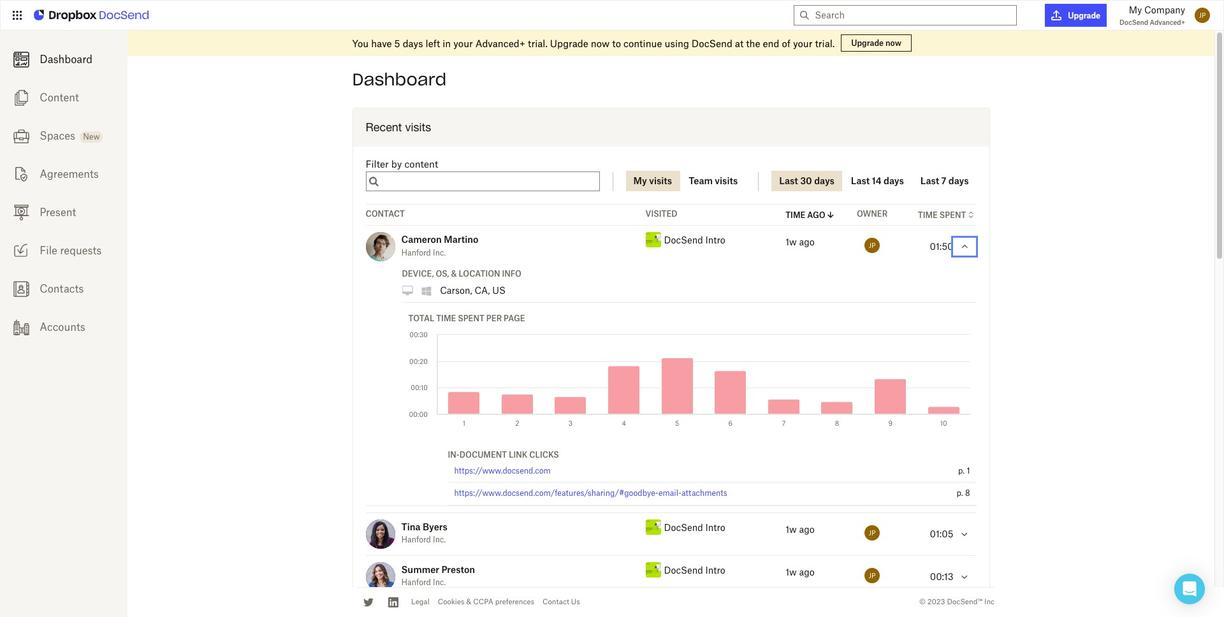 Task type: vqa. For each thing, say whether or not it's contained in the screenshot.
top funds
no



Task type: locate. For each thing, give the bounding box(es) containing it.
https://www.docsend.com/features/sharing/#goodbye-email-attachments link
[[454, 489, 727, 498]]

1 ago from the top
[[799, 237, 815, 248]]

dashboard
[[40, 53, 92, 66], [352, 69, 446, 90]]

2 1w from the top
[[786, 524, 797, 535]]

ago for 01:05
[[799, 524, 815, 535]]

1 horizontal spatial advanced+
[[1150, 18, 1185, 26]]

1 horizontal spatial trial.
[[815, 37, 835, 49]]

present
[[40, 206, 76, 219]]

cameron martino image
[[366, 232, 395, 262]]

1 tab list from the left
[[626, 159, 746, 192]]

spent
[[940, 210, 966, 220], [458, 314, 485, 324]]

2 trial. from the left
[[815, 37, 835, 49]]

recent visits list list
[[353, 192, 989, 617]]

hanford down the cameron
[[401, 248, 431, 257]]

hanford inside cameron martino hanford inc.
[[401, 248, 431, 257]]

1 horizontal spatial last
[[851, 176, 870, 186]]

& right os,
[[451, 269, 457, 279]]

page
[[504, 314, 525, 324]]

advanced+ right in
[[475, 37, 525, 49]]

tab list containing my visits
[[626, 159, 746, 192]]

days right 14
[[884, 176, 904, 186]]

p. for p. 1
[[958, 466, 965, 475]]

2 docsend intro from the top
[[664, 522, 725, 533]]

0 horizontal spatial tab list
[[626, 159, 746, 192]]

1 vertical spatial intro
[[705, 522, 725, 533]]

inc.
[[433, 248, 446, 257], [433, 535, 446, 545], [433, 578, 446, 587]]

docsend for 01:50
[[664, 235, 703, 245]]

0 vertical spatial inc.
[[433, 248, 446, 257]]

file requests link
[[0, 231, 128, 270]]

0 horizontal spatial &
[[451, 269, 457, 279]]

& inside recent visits list list
[[451, 269, 457, 279]]

legal
[[411, 598, 430, 607]]

trial.
[[528, 37, 548, 49], [815, 37, 835, 49]]

docsend™
[[947, 598, 983, 607]]

1 vertical spatial ago
[[799, 524, 815, 535]]

last inside 'button'
[[920, 176, 939, 186]]

0 vertical spatial docsend intro
[[664, 235, 725, 245]]

1 vertical spatial dashboard
[[352, 69, 446, 90]]

1 horizontal spatial my
[[1129, 4, 1142, 15]]

2 horizontal spatial upgrade
[[1068, 11, 1100, 20]]

upgrade for upgrade
[[1068, 11, 1100, 20]]

jp for 00:13
[[869, 572, 876, 580]]

to
[[612, 37, 621, 49]]

3 hanford inc. link from the top
[[401, 578, 446, 587]]

last 30 days button
[[772, 171, 842, 192]]

2 vertical spatial ago
[[799, 567, 815, 578]]

tina byers image
[[366, 520, 395, 549], [366, 520, 395, 549]]

summer preston hanford inc.
[[401, 564, 475, 587]]

p. 8
[[957, 489, 970, 498]]

summer
[[401, 564, 439, 575]]

team
[[689, 176, 713, 186]]

0 vertical spatial advanced+
[[1150, 18, 1185, 26]]

0 horizontal spatial last
[[779, 176, 798, 186]]

your
[[453, 37, 473, 49], [793, 37, 813, 49]]

1 1w from the top
[[786, 237, 797, 248]]

0 vertical spatial p.
[[958, 466, 965, 475]]

hanford inc. link for cameron
[[401, 248, 446, 257]]

device,
[[402, 269, 434, 279]]

0 vertical spatial &
[[451, 269, 457, 279]]

tab list containing last 30 days
[[772, 159, 976, 192]]

time left ago
[[786, 210, 805, 220]]

3 1w from the top
[[786, 567, 797, 578]]

1 horizontal spatial contact
[[543, 598, 569, 607]]

0 vertical spatial my
[[1129, 4, 1142, 15]]

2 vertical spatial intro
[[705, 565, 725, 575]]

ago for 01:50
[[799, 237, 815, 248]]

1 vertical spatial hanford
[[401, 535, 431, 545]]

2 vertical spatial docsend intro
[[664, 565, 725, 575]]

1 horizontal spatial tab list
[[772, 159, 976, 192]]

1w ago jp for 00:13
[[786, 567, 876, 580]]

time up 01:50
[[918, 210, 938, 220]]

0 vertical spatial dashboard
[[40, 53, 92, 66]]

docsend
[[1120, 18, 1148, 26], [692, 37, 732, 49], [664, 235, 703, 245], [664, 522, 703, 533], [664, 565, 703, 575]]

& left ccpa
[[466, 598, 471, 607]]

contact up cameron martino icon
[[366, 209, 405, 219]]

0 horizontal spatial trial.
[[528, 37, 548, 49]]

p.
[[958, 466, 965, 475], [957, 489, 963, 498]]

time inside time ago button
[[786, 210, 805, 220]]

1 last from the left
[[779, 176, 798, 186]]

2 vertical spatial 1w ago jp
[[786, 567, 876, 580]]

1 vertical spatial my
[[633, 176, 647, 186]]

1 horizontal spatial upgrade
[[851, 38, 884, 48]]

0 vertical spatial 1w
[[786, 237, 797, 248]]

days right 30
[[814, 176, 834, 186]]

hanford
[[401, 248, 431, 257], [401, 535, 431, 545], [401, 578, 431, 587]]

2 horizontal spatial visits
[[715, 176, 738, 186]]

intro
[[705, 235, 725, 245], [705, 522, 725, 533], [705, 565, 725, 575]]

2 1w ago jp from the top
[[786, 524, 876, 537]]

3 hanford from the top
[[401, 578, 431, 587]]

2 hanford from the top
[[401, 535, 431, 545]]

5
[[394, 37, 400, 49]]

0 vertical spatial 1w ago jp
[[786, 237, 876, 250]]

inc. for martino
[[433, 248, 446, 257]]

visits
[[405, 120, 431, 134], [649, 176, 672, 186], [715, 176, 738, 186]]

windows image
[[422, 286, 431, 296]]

last left the 7
[[920, 176, 939, 186]]

2 hanford inc. link from the top
[[401, 535, 446, 545]]

info
[[502, 269, 521, 279]]

intro for 01:50
[[705, 235, 725, 245]]

time right total
[[436, 314, 456, 324]]

in-
[[448, 450, 460, 460]]

now left to
[[591, 37, 610, 49]]

1 horizontal spatial time
[[786, 210, 805, 220]]

1 vertical spatial advanced+
[[475, 37, 525, 49]]

0 vertical spatial hanford
[[401, 248, 431, 257]]

team visits
[[689, 176, 738, 186]]

0 horizontal spatial spent
[[458, 314, 485, 324]]

1 vertical spatial inc.
[[433, 535, 446, 545]]

time
[[786, 210, 805, 220], [918, 210, 938, 220], [436, 314, 456, 324]]

3 ago from the top
[[799, 567, 815, 578]]

advanced+ down company
[[1150, 18, 1185, 26]]

2 ago from the top
[[799, 524, 815, 535]]

days
[[403, 37, 423, 49], [814, 176, 834, 186], [884, 176, 904, 186], [949, 176, 969, 186]]

us
[[571, 598, 580, 607]]

ago
[[807, 210, 825, 220]]

2 intro from the top
[[705, 522, 725, 533]]

hanford inc. link down the cameron
[[401, 248, 446, 257]]

my
[[1129, 4, 1142, 15], [633, 176, 647, 186]]

spent inside button
[[940, 210, 966, 220]]

https://www.docsend.com
[[454, 466, 551, 475]]

now down search text field
[[886, 38, 901, 48]]

my for company
[[1129, 4, 1142, 15]]

your right the of at right top
[[793, 37, 813, 49]]

0 horizontal spatial visits
[[405, 120, 431, 134]]

inc. inside cameron martino hanford inc.
[[433, 248, 446, 257]]

2 docsend intro link from the top
[[664, 522, 725, 533]]

2 horizontal spatial last
[[920, 176, 939, 186]]

1 hanford from the top
[[401, 248, 431, 257]]

0 vertical spatial spent
[[940, 210, 966, 220]]

time inside time spent button
[[918, 210, 938, 220]]

hanford down summer
[[401, 578, 431, 587]]

last
[[779, 176, 798, 186], [851, 176, 870, 186], [920, 176, 939, 186]]

2 horizontal spatial time
[[918, 210, 938, 220]]

1 inc. from the top
[[433, 248, 446, 257]]

contact inside recent visits list list
[[366, 209, 405, 219]]

days inside 'button'
[[949, 176, 969, 186]]

cameron martino image
[[366, 232, 395, 262]]

2 inc. from the top
[[433, 535, 446, 545]]

hanford inc. link down tina byers link
[[401, 535, 446, 545]]

recent visits
[[366, 120, 431, 134]]

content
[[40, 91, 79, 104]]

2 vertical spatial hanford inc. link
[[401, 578, 446, 587]]

1 vertical spatial 1w
[[786, 524, 797, 535]]

0 vertical spatial ago
[[799, 237, 815, 248]]

1 vertical spatial docsend intro
[[664, 522, 725, 533]]

hanford inside "summer preston hanford inc."
[[401, 578, 431, 587]]

upgrade for upgrade now
[[851, 38, 884, 48]]

2 vertical spatial hanford
[[401, 578, 431, 587]]

visits for my visits
[[649, 176, 672, 186]]

3 inc. from the top
[[433, 578, 446, 587]]

1 hanford inc. link from the top
[[401, 248, 446, 257]]

upgrade inside button
[[1068, 11, 1100, 20]]

2 vertical spatial docsend intro link
[[664, 565, 725, 575]]

2 last from the left
[[851, 176, 870, 186]]

inc. inside tina byers hanford inc.
[[433, 535, 446, 545]]

contact for contact
[[366, 209, 405, 219]]

spent left per
[[458, 314, 485, 324]]

of
[[782, 37, 791, 49]]

my inside 'my company docsend advanced+'
[[1129, 4, 1142, 15]]

2 tab list from the left
[[772, 159, 976, 192]]

inc. down the summer preston link on the left of page
[[433, 578, 446, 587]]

0 horizontal spatial your
[[453, 37, 473, 49]]

1 vertical spatial hanford inc. link
[[401, 535, 446, 545]]

summer preston image
[[366, 562, 395, 592], [366, 562, 395, 592]]

0 horizontal spatial my
[[633, 176, 647, 186]]

visits for team visits
[[715, 176, 738, 186]]

1 horizontal spatial dashboard
[[352, 69, 446, 90]]

your right in
[[453, 37, 473, 49]]

upgrade left to
[[550, 37, 588, 49]]

1 horizontal spatial spent
[[940, 210, 966, 220]]

carson,
[[440, 285, 472, 296]]

p. left 8
[[957, 489, 963, 498]]

1 docsend intro link from the top
[[664, 235, 725, 245]]

3 last from the left
[[920, 176, 939, 186]]

dashboard up content link
[[40, 53, 92, 66]]

hanford inc. link
[[401, 248, 446, 257], [401, 535, 446, 545], [401, 578, 446, 587]]

0 horizontal spatial upgrade
[[550, 37, 588, 49]]

hanford down tina
[[401, 535, 431, 545]]

cookies & ccpa preferences link
[[438, 598, 534, 607]]

hanford inc. link down summer
[[401, 578, 446, 587]]

1 horizontal spatial visits
[[649, 176, 672, 186]]

1 vertical spatial docsend intro link
[[664, 522, 725, 533]]

2 vertical spatial 1w
[[786, 567, 797, 578]]

1 docsend intro from the top
[[664, 235, 725, 245]]

hanford inside tina byers hanford inc.
[[401, 535, 431, 545]]

docsend intro link
[[664, 235, 725, 245], [664, 522, 725, 533], [664, 565, 725, 575]]

time for time spent
[[918, 210, 938, 220]]

00:13
[[930, 571, 953, 582]]

1 vertical spatial contact
[[543, 598, 569, 607]]

0 horizontal spatial advanced+
[[475, 37, 525, 49]]

my inside my visits button
[[633, 176, 647, 186]]

3 intro from the top
[[705, 565, 725, 575]]

contact us
[[543, 598, 580, 607]]

docsend intro for summer preston
[[664, 565, 725, 575]]

tab list
[[626, 159, 746, 192], [772, 159, 976, 192]]

attachments
[[682, 489, 727, 498]]

dashboard down 5
[[352, 69, 446, 90]]

1 vertical spatial 1w ago jp
[[786, 524, 876, 537]]

contact
[[366, 209, 405, 219], [543, 598, 569, 607]]

advanced+
[[1150, 18, 1185, 26], [475, 37, 525, 49]]

spent up 01:50
[[940, 210, 966, 220]]

0 horizontal spatial contact
[[366, 209, 405, 219]]

desktop image
[[402, 286, 413, 296]]

visits right recent at the left top of page
[[405, 120, 431, 134]]

visits right the "team"
[[715, 176, 738, 186]]

hanford inc. link for summer
[[401, 578, 446, 587]]

3 docsend intro from the top
[[664, 565, 725, 575]]

docsend intro for tina byers
[[664, 522, 725, 533]]

contact left us
[[543, 598, 569, 607]]

2 vertical spatial inc.
[[433, 578, 446, 587]]

my up the visited
[[633, 176, 647, 186]]

preferences
[[495, 598, 534, 607]]

inc. inside "summer preston hanford inc."
[[433, 578, 446, 587]]

1 intro from the top
[[705, 235, 725, 245]]

days right the 7
[[949, 176, 969, 186]]

ca,
[[475, 285, 490, 296]]

present link
[[0, 193, 128, 231]]

1 horizontal spatial your
[[793, 37, 813, 49]]

0 horizontal spatial now
[[591, 37, 610, 49]]

last left 30
[[779, 176, 798, 186]]

last left 14
[[851, 176, 870, 186]]

receive image
[[13, 243, 29, 259]]

3 docsend intro link from the top
[[664, 565, 725, 575]]

3 1w ago jp from the top
[[786, 567, 876, 580]]

1 vertical spatial &
[[466, 598, 471, 607]]

docsend intro
[[664, 235, 725, 245], [664, 522, 725, 533], [664, 565, 725, 575]]

upgrade down search text field
[[851, 38, 884, 48]]

7
[[941, 176, 946, 186]]

1 vertical spatial p.
[[957, 489, 963, 498]]

my left company
[[1129, 4, 1142, 15]]

p. left 1
[[958, 466, 965, 475]]

intro for 01:05
[[705, 522, 725, 533]]

email-
[[659, 489, 682, 498]]

docsend intro link for byers
[[664, 522, 725, 533]]

0 vertical spatial hanford inc. link
[[401, 248, 446, 257]]

days for last 7 days
[[949, 176, 969, 186]]

0 vertical spatial intro
[[705, 235, 725, 245]]

0 vertical spatial contact
[[366, 209, 405, 219]]

docsend inside 'my company docsend advanced+'
[[1120, 18, 1148, 26]]

upgrade right upgrade icon
[[1068, 11, 1100, 20]]

inc. down byers
[[433, 535, 446, 545]]

0 vertical spatial docsend intro link
[[664, 235, 725, 245]]

ago
[[799, 237, 815, 248], [799, 524, 815, 535], [799, 567, 815, 578]]

upgrade now link
[[841, 34, 912, 52]]

1w
[[786, 237, 797, 248], [786, 524, 797, 535], [786, 567, 797, 578]]

visits up the visited
[[649, 176, 672, 186]]

inc. down cameron martino link
[[433, 248, 446, 257]]

14
[[872, 176, 882, 186]]

by
[[391, 158, 402, 169]]

1 vertical spatial spent
[[458, 314, 485, 324]]

1 trial. from the left
[[528, 37, 548, 49]]

docsend for 00:13
[[664, 565, 703, 575]]

1 1w ago jp from the top
[[786, 237, 876, 250]]



Task type: describe. For each thing, give the bounding box(es) containing it.
filter by content
[[366, 158, 438, 169]]

agreements
[[40, 168, 99, 180]]

in
[[443, 37, 451, 49]]

inc. for byers
[[433, 535, 446, 545]]

jp button
[[1192, 4, 1213, 26]]

30
[[800, 176, 812, 186]]

Filter by content text field
[[381, 175, 599, 189]]

carson, ca, us
[[440, 285, 506, 296]]

©
[[919, 598, 926, 607]]

1 your from the left
[[453, 37, 473, 49]]

hanford for cameron
[[401, 248, 431, 257]]

upgrade button
[[1045, 4, 1107, 27]]

legal link
[[411, 598, 430, 607]]

docsend intro link for martino
[[664, 235, 725, 245]]

last for last 30 days
[[779, 176, 798, 186]]

tina byers hanford inc.
[[401, 521, 448, 545]]

at
[[735, 37, 744, 49]]

1
[[967, 466, 970, 475]]

1w for 01:05
[[786, 524, 797, 535]]

company
[[1144, 4, 1185, 15]]

0 horizontal spatial dashboard
[[40, 53, 92, 66]]

01:50
[[930, 241, 953, 252]]

time ago button
[[786, 210, 836, 220]]

© 2023 docsend™ inc
[[919, 598, 995, 607]]

cameron martino hanford inc.
[[401, 234, 478, 257]]

you have 5 days left in your advanced+ trial. upgrade now to continue using docsend at the end of your trial.
[[352, 37, 835, 49]]

last 14 days
[[851, 176, 904, 186]]

intro for 00:13
[[705, 565, 725, 575]]

ago for 00:13
[[799, 567, 815, 578]]

per
[[486, 314, 502, 324]]

content link
[[0, 78, 128, 117]]

dashboard link
[[0, 40, 128, 78]]

inc. for preston
[[433, 578, 446, 587]]

search image
[[369, 175, 378, 188]]

advanced+ inside 'my company docsend advanced+'
[[1150, 18, 1185, 26]]

0 horizontal spatial time
[[436, 314, 456, 324]]

cookies & ccpa preferences
[[438, 598, 534, 607]]

in-document link clicks
[[448, 450, 559, 460]]

days right 5
[[403, 37, 423, 49]]

filter
[[366, 158, 389, 169]]

location
[[459, 269, 500, 279]]

docsend intro for cameron martino
[[664, 235, 725, 245]]

accounts link
[[0, 308, 128, 346]]

2023
[[928, 598, 945, 607]]

accounts
[[40, 321, 85, 333]]

spaces
[[40, 129, 75, 142]]

8
[[965, 489, 970, 498]]

upgrade now
[[851, 38, 901, 48]]

p. 1
[[958, 466, 970, 475]]

jp for 01:05
[[869, 529, 876, 537]]

contacts link
[[0, 270, 128, 308]]

hanford for tina
[[401, 535, 431, 545]]

owner
[[857, 209, 888, 219]]

my for visits
[[633, 176, 647, 186]]

sidebar dashboard image
[[13, 52, 29, 67]]

docsend for 01:05
[[664, 522, 703, 533]]

cameron
[[401, 234, 442, 245]]

time for time ago
[[786, 210, 805, 220]]

1w ago jp for 01:05
[[786, 524, 876, 537]]

jp inside jp popup button
[[1199, 11, 1206, 19]]

file
[[40, 244, 57, 257]]

the
[[746, 37, 760, 49]]

last for last 7 days
[[920, 176, 939, 186]]

byers
[[423, 521, 448, 532]]

inc
[[984, 598, 995, 607]]

tina byers link
[[401, 521, 448, 532]]

agreements link
[[0, 155, 128, 193]]

p. for p. 8
[[957, 489, 963, 498]]

content
[[404, 158, 438, 169]]

hanford for summer
[[401, 578, 431, 587]]

time ago
[[786, 210, 825, 220]]

os,
[[436, 269, 449, 279]]

1 horizontal spatial &
[[466, 598, 471, 607]]

last 14 days button
[[843, 171, 912, 192]]

us
[[492, 285, 506, 296]]

spaces new
[[40, 129, 100, 142]]

2 your from the left
[[793, 37, 813, 49]]

last for last 14 days
[[851, 176, 870, 186]]

https://www.docsend.com/features/sharing/#goodbye-email-attachments
[[454, 489, 727, 498]]

continue
[[624, 37, 662, 49]]

tina
[[401, 521, 421, 532]]

team visits button
[[681, 171, 746, 192]]

https://www.docsend.com/features/sharing/#goodbye-
[[454, 489, 659, 498]]

total time spent per page
[[408, 314, 525, 324]]

summer preston link
[[401, 564, 475, 575]]

my company docsend advanced+
[[1120, 4, 1185, 26]]

left
[[426, 37, 440, 49]]

contact for contact us
[[543, 598, 569, 607]]

using
[[665, 37, 689, 49]]

sidebar present image
[[13, 205, 29, 220]]

sidebar spaces image
[[13, 128, 29, 144]]

01:05
[[930, 528, 953, 539]]

visited
[[646, 209, 677, 219]]

my visits
[[633, 176, 672, 186]]

recent
[[366, 120, 402, 134]]

jp for 01:50
[[869, 242, 876, 250]]

contact us link
[[543, 598, 580, 607]]

device, os, & location info
[[402, 269, 521, 279]]

new
[[83, 132, 100, 142]]

my visits button
[[626, 171, 680, 192]]

you
[[352, 37, 369, 49]]

contacts
[[40, 282, 84, 295]]

file requests
[[40, 244, 102, 257]]

cameron martino link
[[401, 234, 478, 245]]

1w for 00:13
[[786, 567, 797, 578]]

upgrade image
[[1052, 10, 1062, 20]]

time spent
[[918, 210, 966, 220]]

Search text field
[[815, 6, 1011, 25]]

sidebar accounts image
[[13, 319, 29, 335]]

last 30 days
[[779, 176, 834, 186]]

docsend intro link for preston
[[664, 565, 725, 575]]

sidebar documents image
[[13, 90, 29, 106]]

1 horizontal spatial now
[[886, 38, 901, 48]]

martino
[[444, 234, 478, 245]]

visits for recent visits
[[405, 120, 431, 134]]

sidebar ndas image
[[13, 166, 29, 182]]

sidebar contacts image
[[13, 281, 29, 297]]

https://www.docsend.com link
[[454, 466, 551, 475]]

hanford inc. link for tina
[[401, 535, 446, 545]]

last 7 days button
[[913, 171, 976, 192]]

days for last 30 days
[[814, 176, 834, 186]]

preston
[[442, 564, 475, 575]]

time spent button
[[918, 210, 976, 220]]

1w ago jp for 01:50
[[786, 237, 876, 250]]

total
[[408, 314, 434, 324]]

days for last 14 days
[[884, 176, 904, 186]]

1w for 01:50
[[786, 237, 797, 248]]

last 7 days
[[920, 176, 969, 186]]



